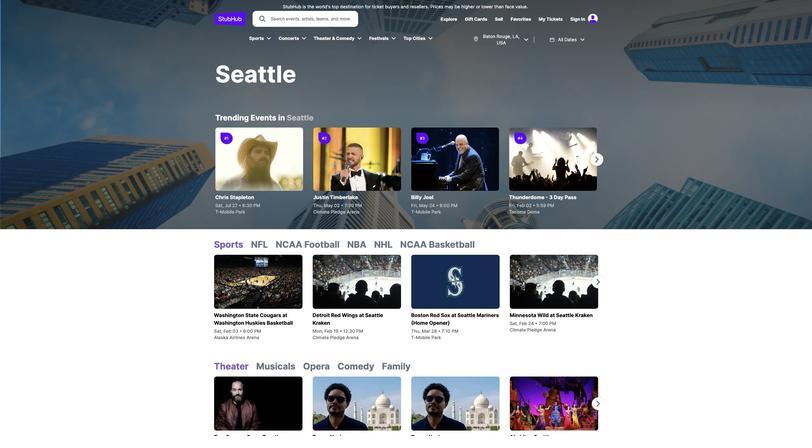 Task type: vqa. For each thing, say whether or not it's contained in the screenshot.
Pm in Thunderdome - 3 Day Pass Fri, Feb 02 • 5:59 PM Tacoma Dome
yes



Task type: locate. For each thing, give the bounding box(es) containing it.
feb
[[517, 203, 525, 208], [519, 321, 527, 327], [224, 329, 231, 334], [325, 329, 332, 334]]

may down joel
[[419, 203, 428, 208]]

mobile down joel
[[416, 209, 430, 215]]

mobile inside billy joel fri, may 24 • 8:00 pm t-mobile park
[[416, 209, 430, 215]]

• up dome
[[533, 203, 535, 208]]

2 washington from the top
[[214, 320, 244, 327]]

sat, inside washington state cougars at washington huskies basketball sat, feb 03 • 6:00 pm alaska airlines arena
[[214, 329, 222, 334]]

sat, inside minnesota wild at seattle kraken sat, feb 24 • 7:00 pm climate pledge arena
[[510, 321, 518, 327]]

climate down 'minnesota'
[[510, 328, 526, 333]]

27
[[232, 203, 238, 208]]

thu, down justin at the left top of the page
[[313, 203, 323, 208]]

1 vertical spatial theater
[[214, 362, 249, 372]]

• inside washington state cougars at washington huskies basketball sat, feb 03 • 6:00 pm alaska airlines arena
[[240, 329, 242, 334]]

03
[[233, 329, 238, 334]]

sports inside "link"
[[249, 36, 264, 41]]

park down 27
[[236, 209, 245, 215]]

1 vertical spatial climate
[[510, 328, 526, 333]]

pm right 8:00
[[451, 203, 458, 208]]

park
[[236, 209, 245, 215], [432, 209, 441, 215], [432, 335, 441, 341]]

0 vertical spatial thu,
[[313, 203, 323, 208]]

thu, inside justin timberlake thu, may 02 • 7:30 pm climate pledge arena
[[313, 203, 323, 208]]

at
[[283, 313, 287, 319], [359, 313, 364, 319], [452, 313, 457, 319], [550, 313, 555, 319]]

nfl
[[251, 240, 268, 250]]

theater left &
[[314, 36, 331, 41]]

0 vertical spatial climate
[[313, 209, 330, 215]]

0 horizontal spatial red
[[331, 313, 341, 319]]

0 vertical spatial sat,
[[215, 203, 224, 208]]

at inside washington state cougars at washington huskies basketball sat, feb 03 • 6:00 pm alaska airlines arena
[[283, 313, 287, 319]]

arena inside washington state cougars at washington huskies basketball sat, feb 03 • 6:00 pm alaska airlines arena
[[247, 335, 259, 341]]

0 vertical spatial 24
[[429, 203, 435, 208]]

arena down 7:00
[[543, 328, 556, 333]]

fri, inside thunderdome - 3 day pass fri, feb 02 • 5:59 pm tacoma dome
[[509, 203, 516, 208]]

dome
[[527, 209, 540, 215]]

sox
[[441, 313, 450, 319]]

family
[[382, 362, 411, 372]]

billy
[[411, 194, 422, 201]]

sell
[[495, 16, 503, 22]]

0 vertical spatial basketball
[[429, 240, 475, 250]]

• right 27
[[239, 203, 241, 208]]

t- inside "boston red sox at seattle mariners (home opener) thu, mar 28 • 7:10 pm t-mobile park"
[[411, 335, 416, 341]]

0 horizontal spatial may
[[324, 203, 333, 208]]

may down justin at the left top of the page
[[324, 203, 333, 208]]

pledge down 19
[[330, 335, 345, 341]]

fri, down billy
[[411, 203, 418, 208]]

boston red sox at seattle mariners (home opener) thu, mar 28 • 7:10 pm t-mobile park
[[411, 313, 499, 341]]

pm right 12:30
[[356, 329, 363, 334]]

5:59
[[537, 203, 546, 208]]

1 horizontal spatial may
[[419, 203, 428, 208]]

#4
[[518, 136, 523, 141]]

at right wings
[[359, 313, 364, 319]]

2 vertical spatial climate
[[313, 335, 329, 341]]

feb left 03
[[224, 329, 231, 334]]

mobile for chris
[[220, 209, 234, 215]]

2 02 from the left
[[526, 203, 532, 208]]

sports link
[[246, 31, 267, 45]]

pledge inside justin timberlake thu, may 02 • 7:30 pm climate pledge arena
[[331, 209, 346, 215]]

0 vertical spatial kraken
[[575, 313, 593, 319]]

mon,
[[313, 329, 323, 334]]

at for wings
[[359, 313, 364, 319]]

events
[[251, 113, 276, 123]]

24 down joel
[[429, 203, 435, 208]]

t- inside chris stapleton sat, jul 27 • 6:30 pm t-mobile park
[[215, 209, 220, 215]]

sat, left jul
[[215, 203, 224, 208]]

my
[[539, 16, 546, 22]]

park down 8:00
[[432, 209, 441, 215]]

1 red from the left
[[331, 313, 341, 319]]

pm down the 'huskies'
[[254, 329, 261, 334]]

1 vertical spatial pledge
[[527, 328, 542, 333]]

19
[[334, 329, 339, 334]]

baton rouge, la, usa
[[483, 34, 520, 45]]

climate inside justin timberlake thu, may 02 • 7:30 pm climate pledge arena
[[313, 209, 330, 215]]

pledge down the 7:30 on the top left of the page
[[331, 209, 346, 215]]

•
[[239, 203, 241, 208], [341, 203, 343, 208], [436, 203, 439, 208], [533, 203, 535, 208], [535, 321, 538, 327], [240, 329, 242, 334], [340, 329, 342, 334], [438, 329, 441, 334]]

climate inside detroit red wings at seattle kraken mon, feb 19 • 12:30 pm climate pledge arena
[[313, 335, 329, 341]]

sell link
[[495, 16, 503, 22]]

ncaa right nhl
[[400, 240, 427, 250]]

climate down mon,
[[313, 335, 329, 341]]

0 vertical spatial pledge
[[331, 209, 346, 215]]

1 horizontal spatial sports
[[249, 36, 264, 41]]

24
[[429, 203, 435, 208], [529, 321, 534, 327]]

may for timberlake
[[324, 203, 333, 208]]

washington state cougars at washington huskies basketball sat, feb 03 • 6:00 pm alaska airlines arena
[[214, 313, 293, 341]]

0 vertical spatial washington
[[214, 313, 244, 319]]

red inside detroit red wings at seattle kraken mon, feb 19 • 12:30 pm climate pledge arena
[[331, 313, 341, 319]]

• right 03
[[240, 329, 242, 334]]

at inside "boston red sox at seattle mariners (home opener) thu, mar 28 • 7:10 pm t-mobile park"
[[452, 313, 457, 319]]

2 vertical spatial pledge
[[330, 335, 345, 341]]

1 horizontal spatial 24
[[529, 321, 534, 327]]

sports left concerts link in the top left of the page
[[249, 36, 264, 41]]

24 down 'minnesota'
[[529, 321, 534, 327]]

park inside chris stapleton sat, jul 27 • 6:30 pm t-mobile park
[[236, 209, 245, 215]]

1 ncaa from the left
[[276, 240, 302, 250]]

usa
[[497, 40, 506, 45]]

0 horizontal spatial thu,
[[313, 203, 323, 208]]

• left 8:00
[[436, 203, 439, 208]]

feb inside thunderdome - 3 day pass fri, feb 02 • 5:59 pm tacoma dome
[[517, 203, 525, 208]]

mobile for billy
[[416, 209, 430, 215]]

• inside minnesota wild at seattle kraken sat, feb 24 • 7:00 pm climate pledge arena
[[535, 321, 538, 327]]

theater
[[314, 36, 331, 41], [214, 362, 249, 372]]

4 at from the left
[[550, 313, 555, 319]]

seattle inside "boston red sox at seattle mariners (home opener) thu, mar 28 • 7:10 pm t-mobile park"
[[458, 313, 476, 319]]

explore link
[[441, 16, 457, 22]]

2 red from the left
[[430, 313, 440, 319]]

8:00
[[440, 203, 450, 208]]

t- for billy joel
[[411, 209, 416, 215]]

pledge down 7:00
[[527, 328, 542, 333]]

thunderdome
[[509, 194, 545, 201]]

pledge
[[331, 209, 346, 215], [527, 328, 542, 333], [330, 335, 345, 341]]

pm right 7:00
[[550, 321, 557, 327]]

1 horizontal spatial 02
[[526, 203, 532, 208]]

1 at from the left
[[283, 313, 287, 319]]

pm inside detroit red wings at seattle kraken mon, feb 19 • 12:30 pm climate pledge arena
[[356, 329, 363, 334]]

1 vertical spatial comedy
[[338, 362, 374, 372]]

stubhub is the world's top destination for ticket buyers and resellers. prices may be higher or lower than face value.
[[283, 4, 528, 9]]

arena
[[347, 209, 359, 215], [543, 328, 556, 333], [247, 335, 259, 341], [346, 335, 359, 341]]

• left 7:00
[[535, 321, 538, 327]]

kraken inside detroit red wings at seattle kraken mon, feb 19 • 12:30 pm climate pledge arena
[[313, 320, 330, 327]]

2 ncaa from the left
[[400, 240, 427, 250]]

t- down chris
[[215, 209, 220, 215]]

pm right the 7:30 on the top left of the page
[[355, 203, 362, 208]]

mobile
[[220, 209, 234, 215], [416, 209, 430, 215], [416, 335, 430, 341]]

t- down billy
[[411, 209, 416, 215]]

pm inside chris stapleton sat, jul 27 • 6:30 pm t-mobile park
[[254, 203, 260, 208]]

comedy
[[336, 36, 355, 41], [338, 362, 374, 372]]

explore
[[441, 16, 457, 22]]

0 horizontal spatial kraken
[[313, 320, 330, 327]]

red
[[331, 313, 341, 319], [430, 313, 440, 319]]

mobile inside chris stapleton sat, jul 27 • 6:30 pm t-mobile park
[[220, 209, 234, 215]]

0 horizontal spatial 02
[[334, 203, 340, 208]]

2 at from the left
[[359, 313, 364, 319]]

1 horizontal spatial kraken
[[575, 313, 593, 319]]

2 may from the left
[[419, 203, 428, 208]]

at right wild
[[550, 313, 555, 319]]

6:30
[[242, 203, 252, 208]]

-
[[546, 194, 548, 201]]

cities
[[413, 36, 426, 41]]

2 fri, from the left
[[509, 203, 516, 208]]

basketball inside washington state cougars at washington huskies basketball sat, feb 03 • 6:00 pm alaska airlines arena
[[267, 320, 293, 327]]

theater for theater
[[214, 362, 249, 372]]

feb down 'minnesota'
[[519, 321, 527, 327]]

at inside detroit red wings at seattle kraken mon, feb 19 • 12:30 pm climate pledge arena
[[359, 313, 364, 319]]

pm right 7:10
[[452, 329, 459, 334]]

1 horizontal spatial ncaa
[[400, 240, 427, 250]]

arena inside detroit red wings at seattle kraken mon, feb 19 • 12:30 pm climate pledge arena
[[346, 335, 359, 341]]

arena down 12:30
[[346, 335, 359, 341]]

• inside billy joel fri, may 24 • 8:00 pm t-mobile park
[[436, 203, 439, 208]]

all dates
[[558, 37, 577, 42]]

1 vertical spatial thu,
[[411, 329, 421, 334]]

6:00
[[243, 329, 253, 334]]

• right 19
[[340, 329, 342, 334]]

0 horizontal spatial fri,
[[411, 203, 418, 208]]

1 vertical spatial 24
[[529, 321, 534, 327]]

theater for theater & comedy
[[314, 36, 331, 41]]

arena down 6:00 at the left of page
[[247, 335, 259, 341]]

0 horizontal spatial 24
[[429, 203, 435, 208]]

1 vertical spatial basketball
[[267, 320, 293, 327]]

feb left 19
[[325, 329, 332, 334]]

pm right 6:30
[[254, 203, 260, 208]]

t- down (home on the right of the page
[[411, 335, 416, 341]]

world's
[[316, 4, 331, 9]]

2 vertical spatial sat,
[[214, 329, 222, 334]]

1 horizontal spatial theater
[[314, 36, 331, 41]]

0 horizontal spatial sports
[[214, 240, 243, 250]]

ticket
[[372, 4, 384, 9]]

1 vertical spatial sat,
[[510, 321, 518, 327]]

arena down the 7:30 on the top left of the page
[[347, 209, 359, 215]]

kraken
[[575, 313, 593, 319], [313, 320, 330, 327]]

gift cards link
[[465, 16, 487, 22]]

fri, up tacoma
[[509, 203, 516, 208]]

0 horizontal spatial basketball
[[267, 320, 293, 327]]

3 at from the left
[[452, 313, 457, 319]]

1 horizontal spatial thu,
[[411, 329, 421, 334]]

may for joel
[[419, 203, 428, 208]]

1 may from the left
[[324, 203, 333, 208]]

t-
[[215, 209, 220, 215], [411, 209, 416, 215], [411, 335, 416, 341]]

thu, down (home on the right of the page
[[411, 329, 421, 334]]

• right 28
[[438, 329, 441, 334]]

mobile down jul
[[220, 209, 234, 215]]

02 up dome
[[526, 203, 532, 208]]

baton
[[483, 34, 496, 39]]

red inside "boston red sox at seattle mariners (home opener) thu, mar 28 • 7:10 pm t-mobile park"
[[430, 313, 440, 319]]

28
[[432, 329, 437, 334]]

park down 28
[[432, 335, 441, 341]]

climate down justin at the left top of the page
[[313, 209, 330, 215]]

theater down airlines
[[214, 362, 249, 372]]

at right sox
[[452, 313, 457, 319]]

than
[[495, 4, 504, 9]]

boston
[[411, 313, 429, 319]]

park inside billy joel fri, may 24 • 8:00 pm t-mobile park
[[432, 209, 441, 215]]

fri,
[[411, 203, 418, 208], [509, 203, 516, 208]]

7:30
[[345, 203, 354, 208]]

festivals
[[369, 36, 389, 41]]

wild
[[538, 313, 549, 319]]

1 horizontal spatial fri,
[[509, 203, 516, 208]]

climate
[[313, 209, 330, 215], [510, 328, 526, 333], [313, 335, 329, 341]]

1 fri, from the left
[[411, 203, 418, 208]]

02 inside justin timberlake thu, may 02 • 7:30 pm climate pledge arena
[[334, 203, 340, 208]]

feb inside detroit red wings at seattle kraken mon, feb 19 • 12:30 pm climate pledge arena
[[325, 329, 332, 334]]

sports
[[249, 36, 264, 41], [214, 240, 243, 250]]

in
[[581, 16, 586, 22]]

may inside billy joel fri, may 24 • 8:00 pm t-mobile park
[[419, 203, 428, 208]]

mobile down mar
[[416, 335, 430, 341]]

sat, down 'minnesota'
[[510, 321, 518, 327]]

t- for chris stapleton
[[215, 209, 220, 215]]

Search events, artists, teams, and more field
[[270, 15, 352, 22]]

red up opener)
[[430, 313, 440, 319]]

sports left the nfl
[[214, 240, 243, 250]]

may inside justin timberlake thu, may 02 • 7:30 pm climate pledge arena
[[324, 203, 333, 208]]

(home
[[411, 320, 428, 327]]

02 down the timberlake
[[334, 203, 340, 208]]

02
[[334, 203, 340, 208], [526, 203, 532, 208]]

1 02 from the left
[[334, 203, 340, 208]]

trending
[[215, 113, 249, 123]]

1 horizontal spatial red
[[430, 313, 440, 319]]

red left wings
[[331, 313, 341, 319]]

alaska
[[214, 335, 228, 341]]

jul
[[225, 203, 231, 208]]

t- inside billy joel fri, may 24 • 8:00 pm t-mobile park
[[411, 209, 416, 215]]

ncaa right the nfl
[[276, 240, 302, 250]]

pm inside minnesota wild at seattle kraken sat, feb 24 • 7:00 pm climate pledge arena
[[550, 321, 557, 327]]

pm down 3
[[548, 203, 554, 208]]

1 vertical spatial washington
[[214, 320, 244, 327]]

24 inside billy joel fri, may 24 • 8:00 pm t-mobile park
[[429, 203, 435, 208]]

at right "cougars"
[[283, 313, 287, 319]]

#2
[[322, 136, 327, 141]]

stubhub
[[283, 4, 302, 9]]

0 vertical spatial sports
[[249, 36, 264, 41]]

0 horizontal spatial ncaa
[[276, 240, 302, 250]]

feb up tacoma
[[517, 203, 525, 208]]

0 horizontal spatial theater
[[214, 362, 249, 372]]

sat, up "alaska"
[[214, 329, 222, 334]]

• left the 7:30 on the top left of the page
[[341, 203, 343, 208]]

1 vertical spatial kraken
[[313, 320, 330, 327]]

climate inside minnesota wild at seattle kraken sat, feb 24 • 7:00 pm climate pledge arena
[[510, 328, 526, 333]]

12:30
[[343, 329, 355, 334]]

for
[[365, 4, 371, 9]]

0 vertical spatial theater
[[314, 36, 331, 41]]

mariners
[[477, 313, 499, 319]]

3
[[549, 194, 553, 201]]

destination
[[340, 4, 364, 9]]



Task type: describe. For each thing, give the bounding box(es) containing it.
• inside chris stapleton sat, jul 27 • 6:30 pm t-mobile park
[[239, 203, 241, 208]]

at for cougars
[[283, 313, 287, 319]]

#3
[[420, 136, 425, 141]]

thu, inside "boston red sox at seattle mariners (home opener) thu, mar 28 • 7:10 pm t-mobile park"
[[411, 329, 421, 334]]

arena inside justin timberlake thu, may 02 • 7:30 pm climate pledge arena
[[347, 209, 359, 215]]

nhl
[[374, 240, 393, 250]]

justin timberlake thu, may 02 • 7:30 pm climate pledge arena
[[313, 194, 362, 215]]

joel
[[423, 194, 434, 201]]

in
[[278, 113, 285, 123]]

state
[[245, 313, 259, 319]]

pm inside thunderdome - 3 day pass fri, feb 02 • 5:59 pm tacoma dome
[[548, 203, 554, 208]]

0 vertical spatial comedy
[[336, 36, 355, 41]]

ncaa for ncaa basketball
[[400, 240, 427, 250]]

at inside minnesota wild at seattle kraken sat, feb 24 • 7:00 pm climate pledge arena
[[550, 313, 555, 319]]

top
[[332, 4, 339, 9]]

1 horizontal spatial basketball
[[429, 240, 475, 250]]

my tickets link
[[539, 16, 563, 22]]

seattle inside minnesota wild at seattle kraken sat, feb 24 • 7:00 pm climate pledge arena
[[556, 313, 574, 319]]

all
[[558, 37, 563, 42]]

and
[[401, 4, 409, 9]]

pm inside washington state cougars at washington huskies basketball sat, feb 03 • 6:00 pm alaska airlines arena
[[254, 329, 261, 334]]

#1
[[224, 136, 229, 141]]

justin
[[313, 194, 329, 201]]

pledge inside detroit red wings at seattle kraken mon, feb 19 • 12:30 pm climate pledge arena
[[330, 335, 345, 341]]

stubhub image
[[214, 11, 246, 27]]

is
[[303, 4, 306, 9]]

arena inside minnesota wild at seattle kraken sat, feb 24 • 7:00 pm climate pledge arena
[[543, 328, 556, 333]]

festivals link
[[366, 31, 391, 45]]

gift cards
[[465, 16, 487, 22]]

1 washington from the top
[[214, 313, 244, 319]]

chris
[[215, 194, 229, 201]]

opera
[[303, 362, 330, 372]]

• inside detroit red wings at seattle kraken mon, feb 19 • 12:30 pm climate pledge arena
[[340, 329, 342, 334]]

timberlake
[[330, 194, 358, 201]]

pm inside justin timberlake thu, may 02 • 7:30 pm climate pledge arena
[[355, 203, 362, 208]]

tacoma
[[509, 209, 526, 215]]

gift
[[465, 16, 473, 22]]

football
[[304, 240, 340, 250]]

baton rouge, la, usa button
[[470, 29, 532, 50]]

• inside justin timberlake thu, may 02 • 7:30 pm climate pledge arena
[[341, 203, 343, 208]]

lower
[[482, 4, 493, 9]]

the
[[307, 4, 314, 9]]

favorites link
[[511, 16, 531, 22]]

dates
[[565, 37, 577, 42]]

value.
[[516, 4, 528, 9]]

rouge,
[[497, 34, 512, 39]]

7:10
[[442, 329, 451, 334]]

billy joel fri, may 24 • 8:00 pm t-mobile park
[[411, 194, 458, 215]]

opener)
[[429, 320, 450, 327]]

fri, inside billy joel fri, may 24 • 8:00 pm t-mobile park
[[411, 203, 418, 208]]

sign in link
[[571, 16, 586, 22]]

minnesota
[[510, 313, 536, 319]]

top cities
[[404, 36, 426, 41]]

pm inside billy joel fri, may 24 • 8:00 pm t-mobile park
[[451, 203, 458, 208]]

park for joel
[[432, 209, 441, 215]]

day
[[554, 194, 564, 201]]

red for wings
[[331, 313, 341, 319]]

stapleton
[[230, 194, 254, 201]]

park for stapleton
[[236, 209, 245, 215]]

pass
[[565, 194, 577, 201]]

my tickets
[[539, 16, 563, 22]]

tickets
[[547, 16, 563, 22]]

sat, inside chris stapleton sat, jul 27 • 6:30 pm t-mobile park
[[215, 203, 224, 208]]

concerts link
[[276, 31, 302, 45]]

chris stapleton sat, jul 27 • 6:30 pm t-mobile park
[[215, 194, 260, 215]]

cougars
[[260, 313, 281, 319]]

mar
[[422, 329, 430, 334]]

theater & comedy link
[[311, 31, 357, 45]]

sign in
[[571, 16, 586, 22]]

24 inside minnesota wild at seattle kraken sat, feb 24 • 7:00 pm climate pledge arena
[[529, 321, 534, 327]]

prices
[[431, 4, 444, 9]]

1 vertical spatial sports
[[214, 240, 243, 250]]

02 inside thunderdome - 3 day pass fri, feb 02 • 5:59 pm tacoma dome
[[526, 203, 532, 208]]

kraken inside minnesota wild at seattle kraken sat, feb 24 • 7:00 pm climate pledge arena
[[575, 313, 593, 319]]

detroit
[[313, 313, 330, 319]]

seattle inside detroit red wings at seattle kraken mon, feb 19 • 12:30 pm climate pledge arena
[[365, 313, 383, 319]]

ncaa football
[[276, 240, 340, 250]]

or
[[476, 4, 481, 9]]

face
[[505, 4, 514, 9]]

red for sox
[[430, 313, 440, 319]]

pledge inside minnesota wild at seattle kraken sat, feb 24 • 7:00 pm climate pledge arena
[[527, 328, 542, 333]]

nba
[[347, 240, 367, 250]]

may
[[445, 4, 454, 9]]

mobile inside "boston red sox at seattle mariners (home opener) thu, mar 28 • 7:10 pm t-mobile park"
[[416, 335, 430, 341]]

park inside "boston red sox at seattle mariners (home opener) thu, mar 28 • 7:10 pm t-mobile park"
[[432, 335, 441, 341]]

top
[[404, 36, 412, 41]]

cards
[[474, 16, 487, 22]]

&
[[332, 36, 335, 41]]

at for sox
[[452, 313, 457, 319]]

• inside "boston red sox at seattle mariners (home opener) thu, mar 28 • 7:10 pm t-mobile park"
[[438, 329, 441, 334]]

theater & comedy
[[314, 36, 355, 41]]

7:00
[[539, 321, 548, 327]]

ncaa basketball
[[400, 240, 475, 250]]

feb inside minnesota wild at seattle kraken sat, feb 24 • 7:00 pm climate pledge arena
[[519, 321, 527, 327]]

detroit red wings at seattle kraken mon, feb 19 • 12:30 pm climate pledge arena
[[313, 313, 383, 341]]

la,
[[513, 34, 520, 39]]

ncaa for ncaa football
[[276, 240, 302, 250]]

airlines
[[230, 335, 245, 341]]

top cities link
[[400, 31, 428, 45]]

feb inside washington state cougars at washington huskies basketball sat, feb 03 • 6:00 pm alaska airlines arena
[[224, 329, 231, 334]]

buyers
[[385, 4, 400, 9]]

favorites
[[511, 16, 531, 22]]

minnesota wild at seattle kraken sat, feb 24 • 7:00 pm climate pledge arena
[[510, 313, 593, 333]]

• inside thunderdome - 3 day pass fri, feb 02 • 5:59 pm tacoma dome
[[533, 203, 535, 208]]

wings
[[342, 313, 358, 319]]

pm inside "boston red sox at seattle mariners (home opener) thu, mar 28 • 7:10 pm t-mobile park"
[[452, 329, 459, 334]]



